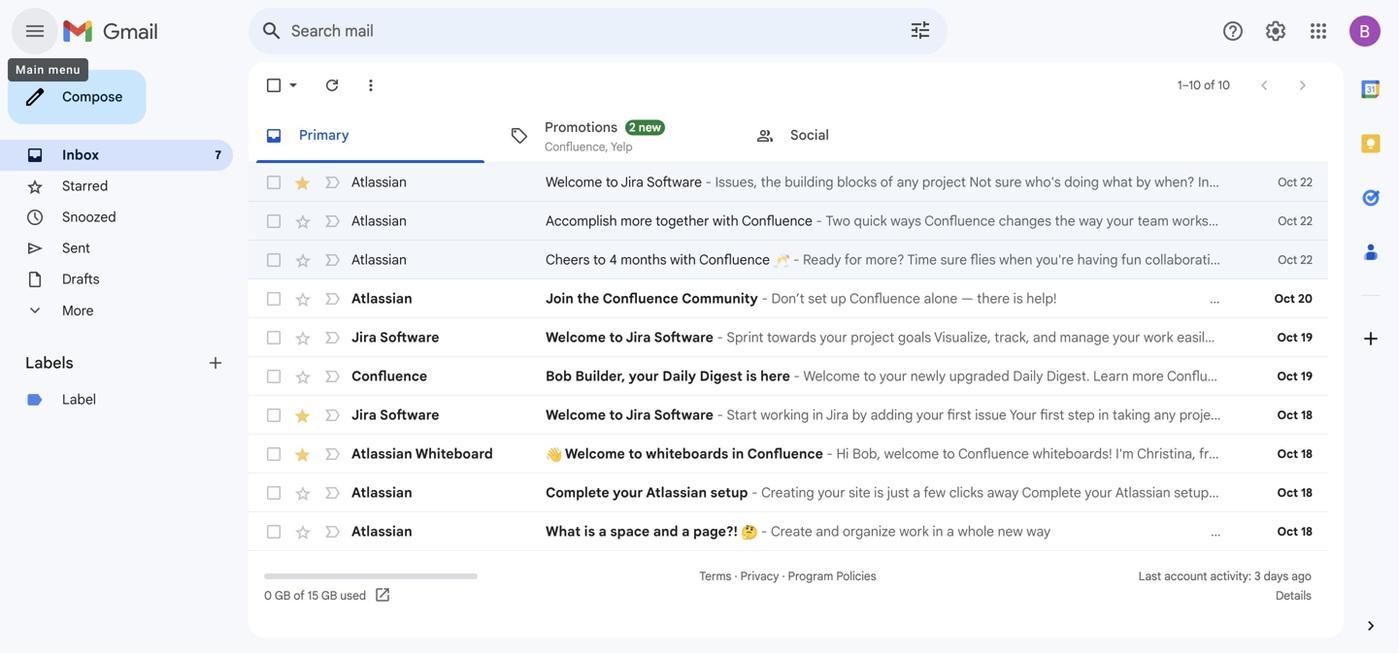 Task type: locate. For each thing, give the bounding box(es) containing it.
new right 2
[[639, 120, 661, 135]]

- left sprint on the bottom
[[717, 329, 723, 346]]

0 vertical spatial is
[[1013, 290, 1023, 307]]

0 horizontal spatial of
[[294, 589, 305, 603]]

1 vertical spatial welcome to jira software -
[[546, 407, 727, 424]]

0 vertical spatial 22
[[1300, 175, 1313, 190]]

main content
[[249, 109, 1398, 551]]

oct 18 up the 'ago'
[[1277, 525, 1313, 539]]

22
[[1300, 175, 1313, 190], [1300, 214, 1313, 229], [1300, 253, 1313, 267]]

with right together
[[713, 213, 739, 230]]

oct 19
[[1277, 331, 1313, 345], [1277, 369, 1313, 384]]

refresh image
[[322, 76, 342, 95]]

gmail image
[[62, 12, 168, 50]]

0 vertical spatial of
[[1204, 78, 1215, 93]]

3 18 from the top
[[1301, 486, 1313, 500]]

way right the changes
[[1079, 213, 1103, 230]]

oct for 10th row from the top of the page
[[1277, 525, 1298, 539]]

and right space
[[653, 523, 678, 540]]

new right the whole
[[998, 523, 1023, 540]]

0 horizontal spatial gb
[[275, 589, 291, 603]]

two
[[826, 213, 850, 230]]

team left works
[[1138, 213, 1169, 230]]

changes
[[999, 213, 1051, 230]]

there
[[977, 290, 1010, 307]]

2 19 from the top
[[1301, 369, 1313, 384]]

oct 22
[[1278, 175, 1313, 190], [1278, 214, 1313, 229], [1278, 253, 1313, 267]]

0 vertical spatial welcome to jira software -
[[546, 174, 715, 191]]

2 vertical spatial is
[[584, 523, 595, 540]]

support image
[[1221, 19, 1245, 43]]

the
[[1055, 213, 1075, 230], [577, 290, 599, 307], [1231, 446, 1252, 463]]

oct 19 down sprints at the bottom
[[1277, 369, 1313, 384]]

0 horizontal spatial is
[[584, 523, 595, 540]]

of left 15
[[294, 589, 305, 603]]

community
[[682, 290, 758, 307]]

a
[[599, 523, 607, 540], [682, 523, 690, 540], [947, 523, 954, 540]]

ago
[[1291, 569, 1312, 584]]

19 down "20"
[[1301, 331, 1313, 345]]

0 vertical spatial oct 22
[[1278, 175, 1313, 190]]

your left daily
[[629, 368, 659, 385]]

of right 1 at the top
[[1204, 78, 1215, 93]]

labels heading
[[25, 353, 206, 373]]

1 vertical spatial jira software
[[351, 407, 439, 424]]

is left help!
[[1013, 290, 1023, 307]]

👋 image
[[546, 447, 562, 463]]

settings image
[[1264, 19, 1287, 43]]

in up setup
[[732, 446, 744, 463]]

2 horizontal spatial with
[[1305, 329, 1331, 346]]

1 horizontal spatial way
[[1079, 213, 1103, 230]]

footer containing terms
[[249, 567, 1328, 606]]

oct for 8th row from the bottom
[[1278, 253, 1297, 267]]

1 oct 18 from the top
[[1277, 408, 1313, 423]]

· right privacy
[[782, 569, 785, 584]]

welcome to jira software -
[[546, 174, 715, 191], [546, 407, 727, 424]]

-
[[705, 174, 712, 191], [816, 213, 822, 230], [790, 251, 803, 268], [762, 290, 768, 307], [717, 329, 723, 346], [794, 368, 800, 385], [717, 407, 723, 424], [827, 446, 833, 463], [751, 484, 758, 501], [761, 523, 767, 540]]

3 22 from the top
[[1300, 253, 1313, 267]]

a left space
[[599, 523, 607, 540]]

0 horizontal spatial and
[[653, 523, 678, 540]]

2 22 from the top
[[1300, 214, 1313, 229]]

to left 4
[[593, 251, 606, 268]]

jira software
[[351, 329, 439, 346], [351, 407, 439, 424]]

row up don't
[[249, 241, 1328, 280]]

work
[[1144, 329, 1173, 346], [899, 523, 929, 540]]

team right product
[[1308, 446, 1339, 463]]

6 row from the top
[[249, 357, 1328, 396]]

· right terms in the right bottom of the page
[[734, 569, 737, 584]]

is
[[1013, 290, 1023, 307], [746, 368, 757, 385], [584, 523, 595, 540]]

used
[[340, 589, 366, 603]]

row up 'terms · privacy · program policies'
[[249, 513, 1328, 551]]

8 row from the top
[[249, 435, 1342, 474]]

drafts link
[[62, 271, 100, 288]]

and right the track,
[[1033, 329, 1056, 346]]

0 horizontal spatial new
[[639, 120, 661, 135]]

advanced search options image
[[901, 11, 940, 50]]

3 oct 18 from the top
[[1277, 486, 1313, 500]]

welcome down join
[[546, 329, 606, 346]]

more
[[621, 213, 652, 230]]

—
[[961, 290, 973, 307]]

0 horizontal spatial tab list
[[249, 109, 1328, 163]]

- left hi
[[827, 446, 833, 463]]

tab list
[[1344, 62, 1398, 583], [249, 109, 1328, 163]]

2 horizontal spatial the
[[1231, 446, 1252, 463]]

1 jira software from the top
[[351, 329, 439, 346]]

2 jira software from the top
[[351, 407, 439, 424]]

team
[[1138, 213, 1169, 230], [1308, 446, 1339, 463]]

1 18 from the top
[[1301, 408, 1313, 423]]

1 horizontal spatial ·
[[782, 569, 785, 584]]

row down "towards"
[[249, 357, 1328, 396]]

18 up product
[[1301, 408, 1313, 423]]

hi
[[836, 446, 849, 463]]

quick
[[854, 213, 887, 230]]

oct 18 up product
[[1277, 408, 1313, 423]]

row up 🥂 icon
[[249, 202, 1398, 241]]

don't
[[771, 290, 804, 307]]

way right the whole
[[1026, 523, 1051, 540]]

sprint
[[727, 329, 764, 346]]

0 horizontal spatial 10
[[1189, 78, 1201, 93]]

across
[[1215, 329, 1256, 346]]

builder,
[[575, 368, 625, 385]]

cheers to 4 months with confluence
[[546, 251, 773, 268]]

- up don't
[[790, 251, 803, 268]]

0 horizontal spatial a
[[599, 523, 607, 540]]

ways
[[891, 213, 921, 230]]

row down set
[[249, 318, 1398, 357]]

with right sprints at the bottom
[[1305, 329, 1331, 346]]

main
[[16, 63, 45, 77]]

row down here
[[249, 396, 1328, 435]]

welcome to jira software - for jira software
[[546, 407, 727, 424]]

row up create
[[249, 474, 1328, 513]]

2 horizontal spatial is
[[1013, 290, 1023, 307]]

and
[[1033, 329, 1056, 346], [653, 523, 678, 540], [816, 523, 839, 540]]

track,
[[994, 329, 1029, 346]]

2 horizontal spatial a
[[947, 523, 954, 540]]

way
[[1079, 213, 1103, 230], [1026, 523, 1051, 540]]

2 18 from the top
[[1301, 447, 1313, 462]]

2 vertical spatial oct 22
[[1278, 253, 1313, 267]]

new inside promotions, 2 new messages, tab
[[639, 120, 661, 135]]

2 vertical spatial 22
[[1300, 253, 1313, 267]]

the right from
[[1231, 446, 1252, 463]]

promotions, 2 new messages, tab
[[494, 109, 739, 163]]

0 vertical spatial 19
[[1301, 331, 1313, 345]]

0 horizontal spatial with
[[670, 251, 696, 268]]

account
[[1164, 569, 1207, 584]]

18 right from
[[1301, 447, 1313, 462]]

join
[[546, 290, 574, 307]]

None checkbox
[[264, 173, 283, 192], [264, 212, 283, 231], [264, 250, 283, 270], [264, 406, 283, 425], [264, 483, 283, 503], [264, 173, 283, 192], [264, 212, 283, 231], [264, 250, 283, 270], [264, 406, 283, 425], [264, 483, 283, 503]]

oct 18 down product
[[1277, 486, 1313, 500]]

2 oct 19 from the top
[[1277, 369, 1313, 384]]

1 oct 19 from the top
[[1277, 331, 1313, 345]]

None checkbox
[[264, 76, 283, 95], [264, 289, 283, 309], [264, 328, 283, 348], [264, 367, 283, 386], [264, 445, 283, 464], [264, 522, 283, 542], [264, 76, 283, 95], [264, 289, 283, 309], [264, 328, 283, 348], [264, 367, 283, 386], [264, 445, 283, 464], [264, 522, 283, 542]]

18 up the 'ago'
[[1301, 525, 1313, 539]]

together
[[656, 213, 709, 230]]

welcome to jira software - for atlassian
[[546, 174, 715, 191]]

label link
[[62, 391, 96, 408]]

1 22 from the top
[[1300, 175, 1313, 190]]

confluence down months
[[603, 290, 678, 307]]

0 vertical spatial jira software
[[351, 329, 439, 346]]

product
[[1255, 446, 1304, 463]]

1 welcome to jira software - from the top
[[546, 174, 715, 191]]

4 oct 18 from the top
[[1277, 525, 1313, 539]]

4 18 from the top
[[1301, 525, 1313, 539]]

main menu
[[16, 63, 81, 77]]

19 for bob builder, your daily digest is here -
[[1301, 369, 1313, 384]]

the right join
[[577, 290, 599, 307]]

oct for row containing atlassian whiteboard
[[1277, 447, 1298, 462]]

0 vertical spatial work
[[1144, 329, 1173, 346]]

primary tab
[[249, 109, 492, 163]]

inbox link
[[62, 147, 99, 164]]

a left page?!
[[682, 523, 690, 540]]

1 horizontal spatial and
[[816, 523, 839, 540]]

1 horizontal spatial with
[[713, 213, 739, 230]]

your left the project
[[820, 329, 847, 346]]

1 vertical spatial of
[[294, 589, 305, 603]]

follow link to manage storage image
[[374, 586, 393, 606]]

compose
[[62, 88, 123, 105]]

work right organize
[[899, 523, 929, 540]]

details
[[1276, 589, 1312, 603]]

work left easily
[[1144, 329, 1173, 346]]

1 horizontal spatial team
[[1308, 446, 1339, 463]]

7
[[215, 148, 221, 163]]

goals
[[898, 329, 931, 346]]

0 vertical spatial new
[[639, 120, 661, 135]]

1 horizontal spatial the
[[1055, 213, 1075, 230]]

starred
[[62, 178, 108, 195]]

to up complete your atlassian setup -
[[629, 446, 642, 463]]

0 vertical spatial oct 19
[[1277, 331, 1313, 345]]

oct 19 down the oct 20
[[1277, 331, 1313, 345]]

row
[[249, 163, 1328, 202], [249, 202, 1398, 241], [249, 241, 1328, 280], [249, 280, 1328, 318], [249, 318, 1398, 357], [249, 357, 1328, 396], [249, 396, 1328, 435], [249, 435, 1342, 474], [249, 474, 1328, 513], [249, 513, 1328, 551]]

welcome to jira software - down builder,
[[546, 407, 727, 424]]

jira
[[621, 174, 644, 191], [351, 329, 377, 346], [626, 329, 651, 346], [1334, 329, 1356, 346], [351, 407, 377, 424], [626, 407, 651, 424]]

4
[[609, 251, 617, 268]]

0
[[264, 589, 272, 603]]

1 vertical spatial way
[[1026, 523, 1051, 540]]

5 row from the top
[[249, 318, 1398, 357]]

cheers
[[546, 251, 590, 268]]

confluence right ways at the top right of page
[[925, 213, 995, 230]]

row down the social
[[249, 163, 1328, 202]]

of for 10
[[1204, 78, 1215, 93]]

None search field
[[249, 8, 948, 54]]

1 vertical spatial oct 19
[[1277, 369, 1313, 384]]

18 down product
[[1301, 486, 1313, 500]]

of for gb
[[294, 589, 305, 603]]

0 vertical spatial team
[[1138, 213, 1169, 230]]

to
[[606, 174, 618, 191], [593, 251, 606, 268], [609, 329, 623, 346], [609, 407, 623, 424], [629, 446, 642, 463], [942, 446, 955, 463]]

oct 18 for complete your atlassian setup
[[1277, 486, 1313, 500]]

1 vertical spatial team
[[1308, 446, 1339, 463]]

1 vertical spatial 19
[[1301, 369, 1313, 384]]

welcome down confluence,
[[546, 174, 602, 191]]

welcome right 👋 icon
[[565, 446, 625, 463]]

1 vertical spatial work
[[899, 523, 929, 540]]

last account activity: 3 days ago details
[[1139, 569, 1312, 603]]

footer
[[249, 567, 1328, 606]]

confluence
[[742, 213, 813, 230], [925, 213, 995, 230], [699, 251, 770, 268], [603, 290, 678, 307], [850, 290, 920, 307], [351, 368, 427, 385], [747, 446, 823, 463], [958, 446, 1029, 463]]

gb
[[275, 589, 291, 603], [321, 589, 337, 603]]

manage
[[1060, 329, 1109, 346]]

1 row from the top
[[249, 163, 1328, 202]]

of
[[1204, 78, 1215, 93], [294, 589, 305, 603]]

up
[[830, 290, 846, 307]]

yelp
[[611, 140, 633, 154]]

1 vertical spatial oct 22
[[1278, 214, 1313, 229]]

is right the what
[[584, 523, 595, 540]]

19
[[1301, 331, 1313, 345], [1301, 369, 1313, 384]]

what is a space and a page?!
[[546, 523, 741, 540]]

welcome
[[546, 174, 602, 191], [546, 329, 606, 346], [546, 407, 606, 424], [565, 446, 625, 463]]

🥂 image
[[773, 253, 790, 269]]

starred link
[[62, 178, 108, 195]]

1 horizontal spatial of
[[1204, 78, 1215, 93]]

compose button
[[8, 70, 146, 124]]

0 horizontal spatial the
[[577, 290, 599, 307]]

19 down sprints at the bottom
[[1301, 369, 1313, 384]]

3
[[1254, 569, 1261, 584]]

oct 22 for welcome to jira software -
[[1278, 175, 1313, 190]]

a left the whole
[[947, 523, 954, 540]]

1 vertical spatial in
[[932, 523, 943, 540]]

22 for accomplish more together with confluence - two quick ways confluence changes the way your team works ‌ ‌ ‌ ‌ ‌ ‌ ‌ ‌ ‌ ‌ ‌ ‌ ‌ ‌ ‌ ‌ ‌ ‌ ‌ ‌ ‌ ‌ ‌ ‌ ‌ ‌ ‌ ‌ ‌ ‌ ‌ ‌ ‌ ‌ ‌ ‌ ‌ ‌ ‌ ‌ ‌ ‌ ‌ ‌ ‌ ‌ ‌ ‌ ‌ ‌ ‌ ‌ ‌ ‌ 
[[1300, 214, 1313, 229]]

oct 18 for what is a space and a page?!
[[1277, 525, 1313, 539]]

welcome down "bob"
[[546, 407, 606, 424]]

0 horizontal spatial ·
[[734, 569, 737, 584]]

1 oct 22 from the top
[[1278, 175, 1313, 190]]

gb right '0'
[[275, 589, 291, 603]]

Search mail text field
[[291, 21, 854, 41]]

1 19 from the top
[[1301, 331, 1313, 345]]

2 welcome to jira software - from the top
[[546, 407, 727, 424]]

oct for 4th row from the bottom
[[1277, 408, 1298, 423]]

is left here
[[746, 368, 757, 385]]

row up setup
[[249, 435, 1342, 474]]

activity:
[[1210, 569, 1251, 584]]

welcome for oct 19
[[546, 329, 606, 346]]

oct 18 for welcome to jira software
[[1277, 408, 1313, 423]]

welcome to jira software - down yelp at the top of page
[[546, 174, 715, 191]]

oct 18 right from
[[1277, 447, 1313, 462]]

of inside footer
[[294, 589, 305, 603]]

oct for 1st row from the top of the page
[[1278, 175, 1297, 190]]

snoozed
[[62, 209, 116, 226]]

20
[[1298, 292, 1313, 306]]

0 horizontal spatial work
[[899, 523, 929, 540]]

with down together
[[670, 251, 696, 268]]

1 horizontal spatial new
[[998, 523, 1023, 540]]

‌
[[1212, 213, 1212, 230], [1215, 213, 1215, 230], [1219, 213, 1219, 230], [1222, 213, 1222, 230], [1226, 213, 1226, 230], [1229, 213, 1229, 230], [1233, 213, 1233, 230], [1236, 213, 1236, 230], [1240, 213, 1240, 230], [1243, 213, 1243, 230], [1247, 213, 1247, 230], [1250, 213, 1250, 230], [1254, 213, 1254, 230], [1257, 213, 1257, 230], [1261, 213, 1261, 230], [1264, 213, 1264, 230], [1268, 213, 1268, 230], [1271, 213, 1271, 230], [1275, 213, 1275, 230], [1278, 213, 1278, 230], [1282, 213, 1282, 230], [1285, 213, 1285, 230], [1289, 213, 1289, 230], [1292, 213, 1292, 230], [1295, 213, 1295, 230], [1299, 213, 1299, 230], [1302, 213, 1302, 230], [1306, 213, 1306, 230], [1309, 213, 1309, 230], [1313, 213, 1313, 230], [1316, 213, 1316, 230], [1320, 213, 1320, 230], [1323, 213, 1323, 230], [1327, 213, 1327, 230], [1330, 213, 1330, 230], [1334, 213, 1334, 230], [1337, 213, 1337, 230], [1341, 213, 1341, 230], [1344, 213, 1344, 230], [1348, 213, 1348, 230], [1351, 213, 1351, 230], [1355, 213, 1355, 230], [1358, 213, 1358, 230], [1362, 213, 1362, 230], [1365, 213, 1365, 230], [1369, 213, 1369, 230], [1372, 213, 1372, 230], [1375, 213, 1376, 230], [1379, 213, 1379, 230], [1382, 213, 1382, 230], [1386, 213, 1386, 230], [1389, 213, 1389, 230], [1393, 213, 1393, 230], [1396, 213, 1396, 230], [1060, 290, 1060, 307], [1064, 290, 1064, 307], [1067, 290, 1067, 307], [1071, 290, 1071, 307], [1074, 290, 1074, 307], [1078, 290, 1078, 307], [1081, 290, 1081, 307], [1085, 290, 1085, 307], [1088, 290, 1088, 307], [1092, 290, 1092, 307], [1095, 290, 1095, 307], [1099, 290, 1099, 307], [1102, 290, 1102, 307], [1105, 290, 1105, 307], [1109, 290, 1109, 307], [1112, 290, 1112, 307], [1116, 290, 1116, 307], [1119, 290, 1119, 307], [1123, 290, 1123, 307], [1126, 290, 1126, 307], [1130, 290, 1130, 307], [1133, 290, 1133, 307], [1137, 290, 1137, 307], [1140, 290, 1140, 307], [1144, 290, 1144, 307], [1147, 290, 1147, 307], [1151, 290, 1151, 307], [1154, 290, 1154, 307], [1158, 290, 1158, 307], [1161, 290, 1161, 307], [1165, 290, 1165, 307], [1168, 290, 1168, 307], [1172, 290, 1172, 307], [1175, 290, 1175, 307], [1179, 290, 1179, 307], [1182, 290, 1182, 307], [1186, 290, 1186, 307], [1189, 290, 1189, 307], [1192, 290, 1192, 307], [1196, 290, 1196, 307], [1199, 290, 1199, 307], [1203, 290, 1203, 307], [1206, 290, 1206, 307], [1210, 290, 1210, 307], [1213, 290, 1213, 307], [1217, 290, 1217, 307], [1220, 290, 1220, 307], [1224, 290, 1224, 307], [1227, 290, 1227, 307], [1231, 290, 1231, 307], [1234, 290, 1234, 307], [1238, 290, 1238, 307], [1241, 290, 1241, 307], [1245, 290, 1245, 307], [1248, 290, 1248, 307], [1252, 290, 1252, 307], [1255, 290, 1255, 307], [1054, 523, 1054, 540], [1058, 523, 1058, 540], [1061, 523, 1061, 540], [1065, 523, 1065, 540], [1068, 523, 1068, 540], [1072, 523, 1072, 540], [1075, 523, 1075, 540], [1079, 523, 1079, 540], [1082, 523, 1082, 540], [1086, 523, 1086, 540], [1089, 523, 1089, 540], [1092, 523, 1092, 540], [1096, 523, 1096, 540], [1099, 523, 1099, 540], [1103, 523, 1103, 540], [1106, 523, 1106, 540], [1110, 523, 1110, 540], [1113, 523, 1113, 540], [1117, 523, 1117, 540], [1120, 523, 1120, 540], [1124, 523, 1124, 540], [1127, 523, 1127, 540], [1131, 523, 1131, 540], [1134, 523, 1134, 540], [1138, 523, 1138, 540], [1141, 523, 1141, 540], [1145, 523, 1145, 540], [1148, 523, 1148, 540], [1152, 523, 1152, 540], [1155, 523, 1155, 540], [1159, 523, 1159, 540], [1162, 523, 1162, 540], [1166, 523, 1166, 540], [1169, 523, 1169, 540], [1172, 523, 1173, 540], [1176, 523, 1176, 540], [1179, 523, 1179, 540], [1183, 523, 1183, 540], [1186, 523, 1186, 540], [1190, 523, 1190, 540], [1193, 523, 1193, 540], [1197, 523, 1197, 540], [1200, 523, 1200, 540], [1204, 523, 1204, 540], [1207, 523, 1207, 540], [1211, 523, 1211, 540], [1214, 523, 1214, 540], [1218, 523, 1218, 540], [1221, 523, 1221, 540], [1225, 523, 1225, 540], [1228, 523, 1228, 540], [1232, 523, 1232, 540], [1235, 523, 1235, 540], [1239, 523, 1239, 540], [1242, 523, 1242, 540], [1246, 523, 1246, 540], [1249, 523, 1249, 540], [1253, 523, 1253, 540], [1256, 523, 1256, 540], [1259, 523, 1259, 540], [1263, 523, 1263, 540], [1266, 523, 1266, 540], [1270, 523, 1270, 540], [1273, 523, 1273, 540], [1277, 523, 1277, 540], [1280, 523, 1280, 540], [1284, 523, 1284, 540], [1287, 523, 1287, 540], [1291, 523, 1291, 540], [1294, 523, 1294, 540], [1298, 523, 1298, 540], [1301, 523, 1301, 540], [1305, 523, 1305, 540], [1308, 523, 1308, 540], [1312, 523, 1312, 540], [1315, 523, 1315, 540], [1319, 523, 1319, 540], [1322, 523, 1322, 540], [1326, 523, 1326, 540]]

1 · from the left
[[734, 569, 737, 584]]

oct for 6th row from the bottom
[[1277, 331, 1298, 345]]

christina,
[[1137, 446, 1196, 463]]

atlassian
[[351, 174, 407, 191], [351, 213, 407, 230], [351, 251, 407, 268], [351, 290, 412, 307], [351, 446, 412, 463], [351, 484, 412, 501], [646, 484, 707, 501], [351, 523, 412, 540]]

whole
[[958, 523, 994, 540]]

1 horizontal spatial gb
[[321, 589, 337, 603]]

complete your atlassian setup -
[[546, 484, 761, 501]]

gb right 15
[[321, 589, 337, 603]]

the right the changes
[[1055, 213, 1075, 230]]

1 horizontal spatial is
[[746, 368, 757, 385]]

0 vertical spatial with
[[713, 213, 739, 230]]

oct 18
[[1277, 408, 1313, 423], [1277, 447, 1313, 462], [1277, 486, 1313, 500], [1277, 525, 1313, 539]]

1 vertical spatial 22
[[1300, 214, 1313, 229]]

terms · privacy · program policies
[[699, 569, 876, 584]]

1 horizontal spatial a
[[682, 523, 690, 540]]

2 oct 22 from the top
[[1278, 214, 1313, 229]]

row down 🥂 icon
[[249, 280, 1328, 318]]

set
[[808, 290, 827, 307]]

from
[[1199, 446, 1228, 463]]

1 horizontal spatial 10
[[1218, 78, 1230, 93]]

in left the whole
[[932, 523, 943, 540]]

0 horizontal spatial in
[[732, 446, 744, 463]]

and right create
[[816, 523, 839, 540]]

2 vertical spatial with
[[1305, 329, 1331, 346]]

2
[[629, 120, 636, 135]]



Task type: vqa. For each thing, say whether or not it's contained in the screenshot.
the topmost Grayson
no



Task type: describe. For each thing, give the bounding box(es) containing it.
15
[[308, 589, 319, 603]]

1 vertical spatial is
[[746, 368, 757, 385]]

jira software for welcome to jira software - sprint towards your project goals visualize, track, and manage your work easily across sprints with jira softwa
[[351, 329, 439, 346]]

3 a from the left
[[947, 523, 954, 540]]

0 gb of 15 gb used
[[264, 589, 366, 603]]

oct for 9th row from the bottom of the page
[[1278, 214, 1297, 229]]

1 vertical spatial with
[[670, 251, 696, 268]]

snoozed link
[[62, 209, 116, 226]]

to up builder,
[[609, 329, 623, 346]]

social tab
[[740, 109, 984, 163]]

19 for welcome to jira software - sprint towards your project goals visualize, track, and manage your work easily across sprints with jira softwa
[[1301, 331, 1313, 345]]

- hi bob, welcome to confluence whiteboards! i'm christina, from the product team
[[823, 446, 1342, 463]]

setup
[[710, 484, 748, 501]]

1 horizontal spatial work
[[1144, 329, 1173, 346]]

- right here
[[794, 368, 800, 385]]

18 for welcome to jira software
[[1301, 408, 1313, 423]]

atlassian for join the confluence community
[[351, 290, 412, 307]]

alone
[[924, 290, 958, 307]]

tab list containing promotions
[[249, 109, 1328, 163]]

program
[[788, 569, 833, 584]]

0 horizontal spatial team
[[1138, 213, 1169, 230]]

atlassian for complete your atlassian setup
[[351, 484, 412, 501]]

digest
[[700, 368, 742, 385]]

social
[[790, 127, 829, 144]]

bob builder, your daily digest is here -
[[546, 368, 803, 385]]

policies
[[836, 569, 876, 584]]

- up together
[[705, 174, 712, 191]]

oct for second row from the bottom of the page
[[1277, 486, 1298, 500]]

sprints
[[1260, 329, 1302, 346]]

terms link
[[699, 569, 731, 584]]

confluence left hi
[[747, 446, 823, 463]]

software for oct 18
[[654, 407, 714, 424]]

i'm
[[1116, 446, 1134, 463]]

months
[[621, 251, 667, 268]]

whiteboards!
[[1032, 446, 1112, 463]]

row containing atlassian whiteboard
[[249, 435, 1342, 474]]

1 vertical spatial the
[[577, 290, 599, 307]]

whiteboards
[[646, 446, 728, 463]]

oct 19 for welcome to jira software - sprint towards your project goals visualize, track, and manage your work easily across sprints with jira softwa
[[1277, 331, 1313, 345]]

complete
[[546, 484, 609, 501]]

oct for 4th row from the top of the page
[[1274, 292, 1295, 306]]

space
[[610, 523, 650, 540]]

1 10 of 10
[[1178, 78, 1230, 93]]

4 row from the top
[[249, 280, 1328, 318]]

page?!
[[693, 523, 738, 540]]

1 a from the left
[[599, 523, 607, 540]]

atlassian for what is a space and a page?!
[[351, 523, 412, 540]]

daily
[[662, 368, 696, 385]]

2 · from the left
[[782, 569, 785, 584]]

1 horizontal spatial in
[[932, 523, 943, 540]]

confluence up the project
[[850, 290, 920, 307]]

22 for welcome to jira software -
[[1300, 175, 1313, 190]]

2 new
[[629, 120, 661, 135]]

accomplish
[[546, 213, 617, 230]]

program policies link
[[788, 569, 876, 584]]

3 oct 22 from the top
[[1278, 253, 1313, 267]]

atlassian for accomplish more together with confluence
[[351, 213, 407, 230]]

your up space
[[613, 484, 643, 501]]

10 row from the top
[[249, 513, 1328, 551]]

create
[[771, 523, 812, 540]]

confluence up atlassian whiteboard
[[351, 368, 427, 385]]

- right setup
[[751, 484, 758, 501]]

works
[[1172, 213, 1208, 230]]

more image
[[361, 76, 381, 95]]

what
[[546, 523, 581, 540]]

18 for what is a space and a page?!
[[1301, 525, 1313, 539]]

bob
[[546, 368, 572, 385]]

sent
[[62, 240, 90, 257]]

- down digest
[[717, 407, 723, 424]]

labels
[[25, 353, 73, 373]]

main content containing promotions
[[249, 109, 1398, 551]]

2 vertical spatial the
[[1231, 446, 1252, 463]]

confluence,
[[545, 140, 608, 154]]

1 gb from the left
[[275, 589, 291, 603]]

2 horizontal spatial and
[[1033, 329, 1056, 346]]

2 10 from the left
[[1218, 78, 1230, 93]]

software for oct 19
[[654, 329, 714, 346]]

1 10 from the left
[[1189, 78, 1201, 93]]

- left don't
[[762, 290, 768, 307]]

9 row from the top
[[249, 474, 1328, 513]]

terms
[[699, 569, 731, 584]]

inbox
[[62, 147, 99, 164]]

your left works
[[1107, 213, 1134, 230]]

confluence up 🥂 icon
[[742, 213, 813, 230]]

to down builder,
[[609, 407, 623, 424]]

here
[[760, 368, 790, 385]]

2 gb from the left
[[321, 589, 337, 603]]

softwa
[[1359, 329, 1398, 346]]

oct 22 for accomplish more together with confluence - two quick ways confluence changes the way your team works ‌ ‌ ‌ ‌ ‌ ‌ ‌ ‌ ‌ ‌ ‌ ‌ ‌ ‌ ‌ ‌ ‌ ‌ ‌ ‌ ‌ ‌ ‌ ‌ ‌ ‌ ‌ ‌ ‌ ‌ ‌ ‌ ‌ ‌ ‌ ‌ ‌ ‌ ‌ ‌ ‌ ‌ ‌ ‌ ‌ ‌ ‌ ‌ ‌ ‌ ‌ ‌ ‌ ‌ 
[[1278, 214, 1313, 229]]

confluence left whiteboards!
[[958, 446, 1029, 463]]

- left two
[[816, 213, 822, 230]]

label
[[62, 391, 96, 408]]

more
[[62, 302, 94, 319]]

privacy link
[[740, 569, 779, 584]]

sent link
[[62, 240, 90, 257]]

bob,
[[852, 446, 881, 463]]

0 vertical spatial way
[[1079, 213, 1103, 230]]

your right manage
[[1113, 329, 1140, 346]]

row containing confluence
[[249, 357, 1328, 396]]

oct 20
[[1274, 292, 1313, 306]]

menu
[[48, 63, 81, 77]]

welcome for oct 18
[[546, 407, 606, 424]]

jira software for welcome to jira software -
[[351, 407, 439, 424]]

to down yelp at the top of page
[[606, 174, 618, 191]]

0 horizontal spatial way
[[1026, 523, 1051, 540]]

to right welcome
[[942, 446, 955, 463]]

7 row from the top
[[249, 396, 1328, 435]]

more button
[[0, 295, 233, 326]]

1 vertical spatial new
[[998, 523, 1023, 540]]

2 row from the top
[[249, 202, 1398, 241]]

last
[[1139, 569, 1161, 584]]

visualize,
[[934, 329, 991, 346]]

oct 19 for bob builder, your daily digest is here -
[[1277, 369, 1313, 384]]

oct for row containing confluence
[[1277, 369, 1298, 384]]

search mail image
[[254, 14, 289, 49]]

- right 🤔 icon
[[761, 523, 767, 540]]

help!
[[1026, 290, 1057, 307]]

project
[[851, 329, 894, 346]]

welcome for oct 22
[[546, 174, 602, 191]]

towards
[[767, 329, 816, 346]]

0 vertical spatial in
[[732, 446, 744, 463]]

0 vertical spatial the
[[1055, 213, 1075, 230]]

privacy
[[740, 569, 779, 584]]

1 horizontal spatial tab list
[[1344, 62, 1398, 583]]

🤔 image
[[741, 525, 758, 541]]

primary
[[299, 127, 349, 144]]

labels navigation
[[0, 62, 249, 653]]

software for oct 22
[[647, 174, 702, 191]]

accomplish more together with confluence - two quick ways confluence changes the way your team works ‌ ‌ ‌ ‌ ‌ ‌ ‌ ‌ ‌ ‌ ‌ ‌ ‌ ‌ ‌ ‌ ‌ ‌ ‌ ‌ ‌ ‌ ‌ ‌ ‌ ‌ ‌ ‌ ‌ ‌ ‌ ‌ ‌ ‌ ‌ ‌ ‌ ‌ ‌ ‌ ‌ ‌ ‌ ‌ ‌ ‌ ‌ ‌ ‌ ‌ ‌ ‌ ‌ ‌ 
[[546, 213, 1398, 230]]

atlassian whiteboard
[[351, 446, 493, 463]]

18 for complete your atlassian setup
[[1301, 486, 1313, 500]]

2 oct 18 from the top
[[1277, 447, 1313, 462]]

2 a from the left
[[682, 523, 690, 540]]

main menu image
[[23, 19, 47, 43]]

days
[[1264, 569, 1289, 584]]

easily
[[1177, 329, 1212, 346]]

confluence, yelp
[[545, 140, 633, 154]]

confluence up community
[[699, 251, 770, 268]]

details link
[[1276, 589, 1312, 603]]

welcome to whiteboards in confluence
[[562, 446, 823, 463]]

atlassian for welcome to jira software
[[351, 174, 407, 191]]

atlassian for cheers to 4 months with confluence
[[351, 251, 407, 268]]

promotions
[[545, 119, 618, 136]]

welcome
[[884, 446, 939, 463]]

3 row from the top
[[249, 241, 1328, 280]]



